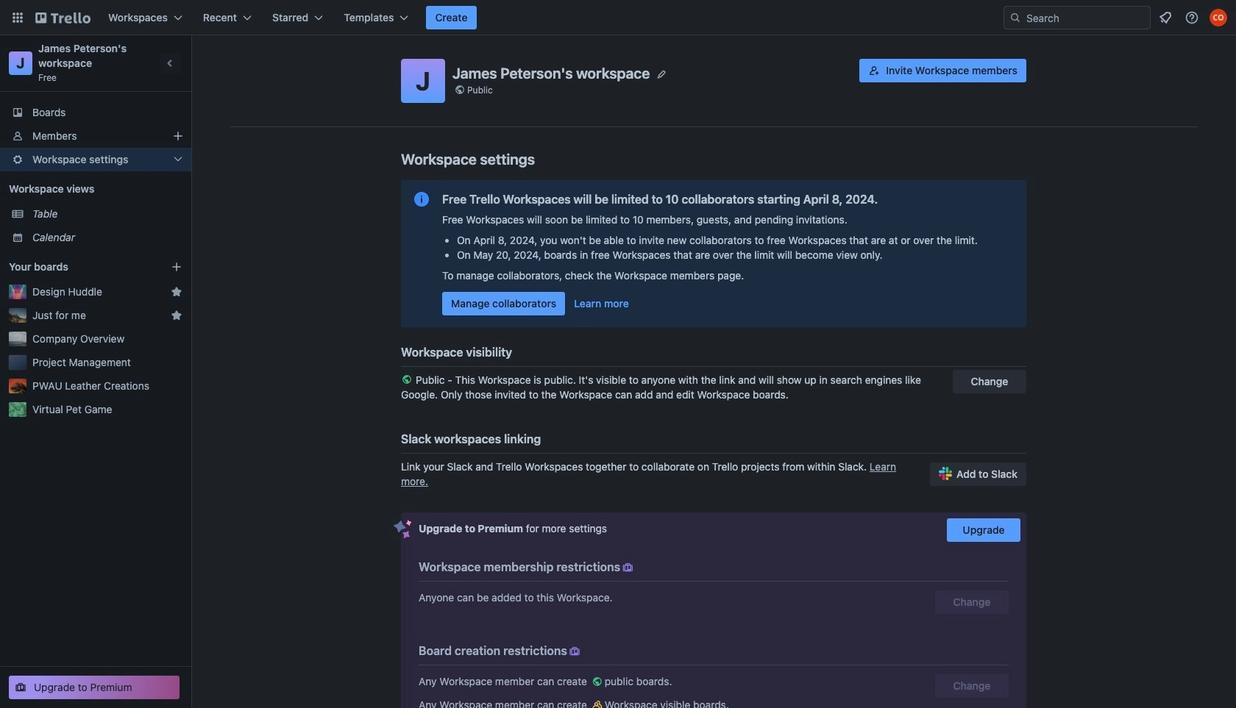 Task type: locate. For each thing, give the bounding box(es) containing it.
open information menu image
[[1185, 10, 1200, 25]]

2 starred icon image from the top
[[171, 310, 183, 322]]

1 vertical spatial starred icon image
[[171, 310, 183, 322]]

christina overa (christinaovera) image
[[1210, 9, 1228, 27]]

starred icon image
[[171, 286, 183, 298], [171, 310, 183, 322]]

1 starred icon image from the top
[[171, 286, 183, 298]]

0 vertical spatial starred icon image
[[171, 286, 183, 298]]

workspace navigation collapse icon image
[[160, 53, 181, 74]]

sparkle image
[[394, 520, 412, 540]]

Search field
[[1022, 7, 1151, 28]]

0 notifications image
[[1157, 9, 1175, 27]]

sm image
[[621, 561, 635, 576], [568, 645, 582, 660], [590, 675, 605, 690], [590, 699, 605, 709]]



Task type: describe. For each thing, give the bounding box(es) containing it.
search image
[[1010, 12, 1022, 24]]

back to home image
[[35, 6, 91, 29]]

your boards with 6 items element
[[9, 258, 149, 276]]

primary element
[[0, 0, 1237, 35]]

add board image
[[171, 261, 183, 273]]



Task type: vqa. For each thing, say whether or not it's contained in the screenshot.
first Starred Icon from the top of the page
yes



